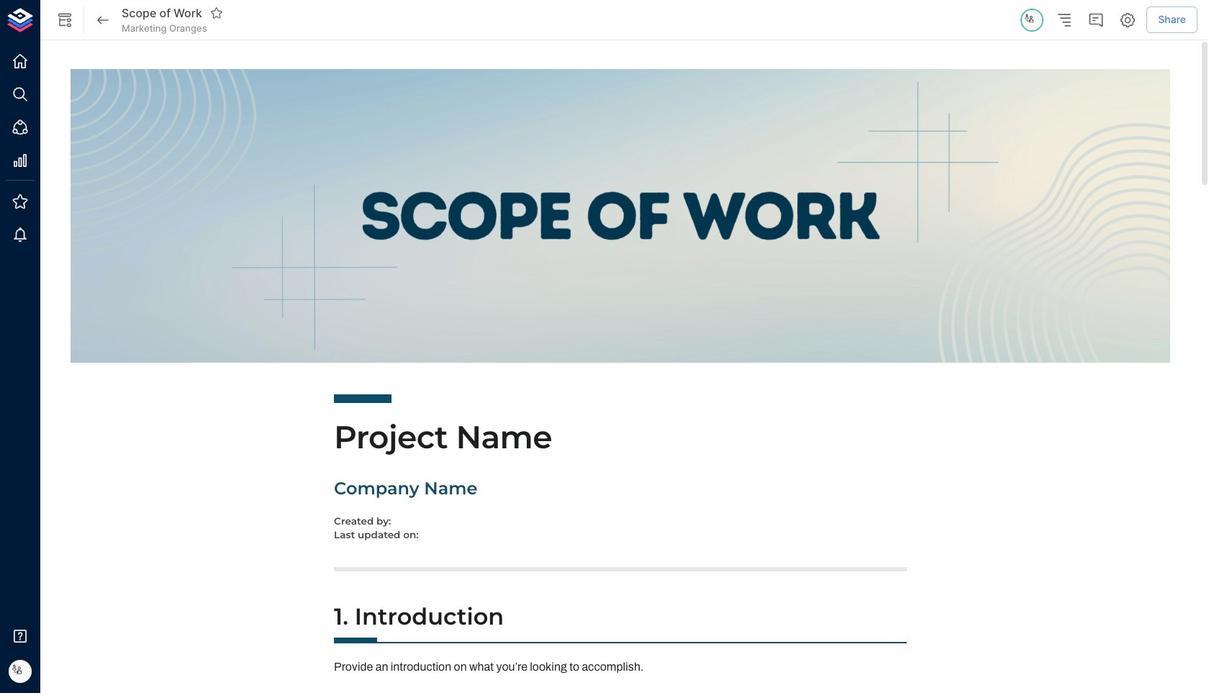 Task type: vqa. For each thing, say whether or not it's contained in the screenshot.
Favorite 'image'
yes



Task type: describe. For each thing, give the bounding box(es) containing it.
settings image
[[1119, 11, 1137, 28]]

comments image
[[1088, 11, 1105, 28]]

show wiki image
[[56, 11, 73, 28]]



Task type: locate. For each thing, give the bounding box(es) containing it.
go back image
[[94, 11, 112, 28]]

ruby anderson image
[[1022, 10, 1042, 30]]

table of contents image
[[1056, 11, 1073, 28]]

favorite image
[[210, 7, 223, 20]]



